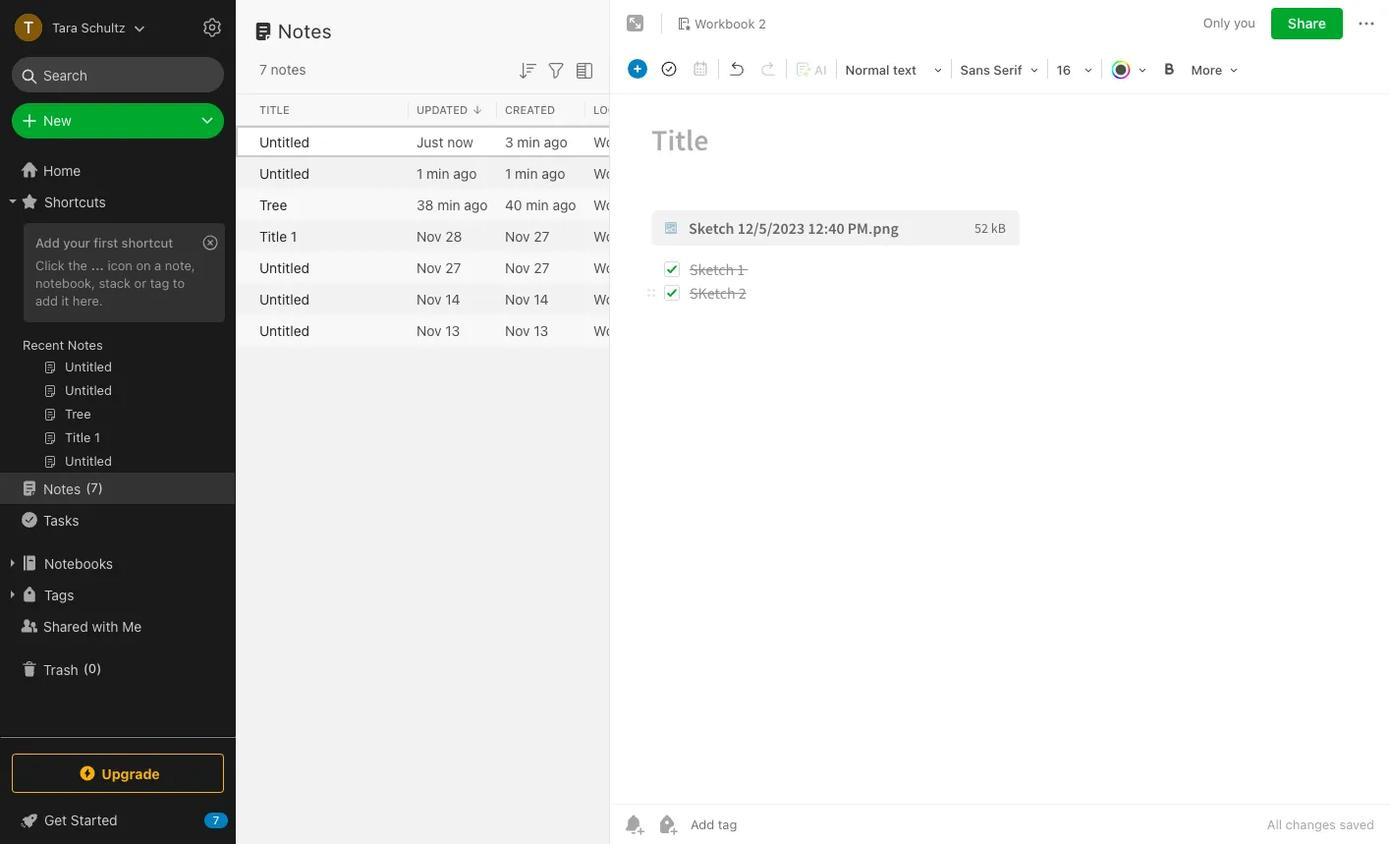 Task type: vqa. For each thing, say whether or not it's contained in the screenshot.


Task type: describe. For each thing, give the bounding box(es) containing it.
row group inside note list element
[[236, 126, 940, 346]]

shared with me link
[[0, 610, 235, 642]]

2 for nov 28
[[662, 228, 670, 244]]

tags
[[44, 586, 74, 603]]

View options field
[[568, 57, 597, 82]]

tags button
[[0, 579, 235, 610]]

just
[[417, 133, 444, 150]]

Sort options field
[[516, 57, 540, 82]]

bold image
[[1156, 55, 1183, 83]]

tasks
[[43, 512, 79, 528]]

tree
[[259, 196, 287, 213]]

here.
[[73, 293, 103, 308]]

27 for nov 27
[[534, 259, 550, 276]]

only
[[1204, 15, 1231, 31]]

group inside tree
[[0, 217, 235, 481]]

38
[[417, 196, 434, 213]]

stack
[[99, 275, 131, 291]]

expand note image
[[624, 12, 648, 35]]

7 notes
[[259, 61, 306, 78]]

notebooks link
[[0, 548, 235, 579]]

27 for nov 28
[[534, 228, 550, 244]]

you
[[1235, 15, 1256, 31]]

cell for 1 min ago
[[236, 157, 252, 189]]

38 min ago
[[417, 196, 488, 213]]

3
[[505, 133, 514, 150]]

recent notes
[[23, 337, 103, 353]]

cell for nov 14
[[236, 283, 252, 315]]

tag
[[150, 275, 169, 291]]

ago for 38 min ago
[[553, 196, 577, 213]]

2 inside button
[[759, 15, 766, 31]]

untitled for nov 27
[[259, 259, 310, 276]]

Search text field
[[26, 57, 210, 92]]

home link
[[0, 154, 236, 186]]

Add filters field
[[545, 57, 568, 82]]

workbook 2 for 38 min ago
[[594, 196, 670, 213]]

notes
[[271, 61, 306, 78]]

click the ...
[[35, 257, 104, 273]]

created
[[505, 103, 555, 116]]

28
[[446, 228, 462, 244]]

workbook 2 for nov 14
[[594, 290, 670, 307]]

More field
[[1185, 55, 1246, 84]]

notes ( 7 )
[[43, 480, 103, 497]]

2 nov 14 from the left
[[505, 290, 549, 307]]

40
[[505, 196, 522, 213]]

undo image
[[723, 55, 751, 83]]

( for notes
[[86, 480, 91, 496]]

untitled for nov 14
[[259, 290, 310, 307]]

text
[[893, 62, 917, 78]]

new button
[[12, 103, 224, 139]]

Help and Learning task checklist field
[[0, 805, 236, 836]]

note,
[[165, 257, 195, 273]]

click to collapse image
[[229, 808, 243, 832]]

add your first shortcut
[[35, 235, 173, 251]]

tara
[[52, 19, 78, 35]]

cell for just now
[[236, 126, 252, 157]]

cell for nov 28
[[236, 220, 252, 252]]

nov 27 for 28
[[505, 228, 550, 244]]

3 min ago
[[505, 133, 568, 150]]

recent
[[23, 337, 64, 353]]

ago down now
[[453, 165, 477, 181]]

expand tags image
[[5, 587, 21, 603]]

untitled for 1 min ago
[[259, 165, 310, 181]]

add
[[35, 293, 58, 308]]

1 1 min ago from the left
[[417, 165, 477, 181]]

changes
[[1286, 817, 1337, 833]]

shortcut
[[122, 235, 173, 251]]

2 for just now
[[662, 133, 670, 150]]

more
[[1192, 62, 1223, 78]]

7 for 7 notes
[[259, 61, 267, 78]]

get started
[[44, 812, 118, 829]]

nov 27 for 27
[[505, 259, 550, 276]]

shared
[[43, 618, 88, 634]]

icon
[[108, 257, 133, 273]]

upgrade button
[[12, 754, 224, 793]]

2 horizontal spatial 1
[[505, 165, 511, 181]]

notebooks
[[44, 555, 113, 572]]

shared with me
[[43, 618, 142, 634]]

workbook inside button
[[695, 15, 755, 31]]

title for title
[[259, 103, 290, 116]]

1 horizontal spatial 1
[[417, 165, 423, 181]]

2 for 38 min ago
[[662, 196, 670, 213]]

( for trash
[[83, 661, 88, 677]]

workbook for 1 min ago
[[594, 165, 658, 181]]

workbook for nov 28
[[594, 228, 658, 244]]

untitled for just now
[[259, 133, 310, 150]]

) for notes
[[98, 480, 103, 496]]

icon on a note, notebook, stack or tag to add it here.
[[35, 257, 195, 308]]

schultz
[[81, 19, 126, 35]]

0
[[88, 661, 97, 677]]

2 for nov 14
[[662, 290, 670, 307]]

7 for 7
[[213, 814, 219, 827]]

min for 1 min ago
[[515, 165, 538, 181]]

workbook for nov 27
[[594, 259, 658, 276]]

expand notebooks image
[[5, 555, 21, 571]]

sans
[[961, 62, 991, 78]]

me
[[122, 618, 142, 634]]

ago for just now
[[544, 133, 568, 150]]

normal
[[846, 62, 890, 78]]

saved
[[1340, 817, 1375, 833]]

task image
[[656, 55, 683, 83]]

workbook for nov 13
[[594, 322, 658, 339]]

trash
[[43, 661, 78, 678]]

workbook for just now
[[594, 133, 658, 150]]

all changes saved
[[1268, 817, 1375, 833]]

tasks button
[[0, 504, 235, 536]]

with
[[92, 618, 118, 634]]

Note Editor text field
[[610, 94, 1391, 804]]

notes for notes
[[278, 20, 332, 42]]

workbook 2 inside button
[[695, 15, 766, 31]]

workbook for nov 14
[[594, 290, 658, 307]]

to
[[173, 275, 185, 291]]

sans serif
[[961, 62, 1023, 78]]

2 for nov 27
[[662, 259, 670, 276]]

normal text
[[846, 62, 917, 78]]

or
[[134, 275, 147, 291]]

title 1
[[259, 228, 297, 244]]



Task type: locate. For each thing, give the bounding box(es) containing it.
min for just now
[[517, 133, 540, 150]]

0 horizontal spatial 1
[[291, 228, 297, 244]]

untitled for nov 13
[[259, 322, 310, 339]]

) up tasks button
[[98, 480, 103, 496]]

0 horizontal spatial nov 14
[[417, 290, 461, 307]]

Heading level field
[[839, 55, 949, 84]]

Font size field
[[1050, 55, 1100, 84]]

1 horizontal spatial 1 min ago
[[505, 165, 566, 181]]

2 14 from the left
[[534, 290, 549, 307]]

) for trash
[[97, 661, 102, 677]]

2 vertical spatial notes
[[43, 480, 81, 497]]

nov 28
[[417, 228, 462, 244]]

the
[[68, 257, 87, 273]]

2 vertical spatial 7
[[213, 814, 219, 827]]

...
[[91, 257, 104, 273]]

workbook 2 for nov 27
[[594, 259, 670, 276]]

4 cell from the top
[[236, 220, 252, 252]]

ago up 40 min ago
[[542, 165, 566, 181]]

0 vertical spatial notes
[[278, 20, 332, 42]]

0 horizontal spatial 13
[[446, 322, 460, 339]]

untitled
[[259, 133, 310, 150], [259, 165, 310, 181], [259, 259, 310, 276], [259, 290, 310, 307], [259, 322, 310, 339]]

1 vertical spatial (
[[83, 661, 88, 677]]

1 horizontal spatial 7
[[213, 814, 219, 827]]

0 vertical spatial 7
[[259, 61, 267, 78]]

)
[[98, 480, 103, 496], [97, 661, 102, 677]]

0 vertical spatial )
[[98, 480, 103, 496]]

workbook 2
[[695, 15, 766, 31], [594, 133, 670, 150], [594, 165, 670, 181], [594, 196, 670, 213], [594, 228, 670, 244], [594, 259, 670, 276], [594, 290, 670, 307], [594, 322, 670, 339]]

ago
[[544, 133, 568, 150], [453, 165, 477, 181], [542, 165, 566, 181], [464, 196, 488, 213], [553, 196, 577, 213]]

row group containing title
[[236, 94, 1038, 126]]

Insert field
[[623, 55, 653, 83]]

0 vertical spatial title
[[259, 103, 290, 116]]

home
[[43, 162, 81, 178]]

add
[[35, 235, 60, 251]]

1 min ago
[[417, 165, 477, 181], [505, 165, 566, 181]]

nov 14 down nov 28
[[417, 290, 461, 307]]

( inside trash ( 0 )
[[83, 661, 88, 677]]

0 vertical spatial (
[[86, 480, 91, 496]]

7 cell from the top
[[236, 315, 252, 346]]

1 horizontal spatial nov 14
[[505, 290, 549, 307]]

notes
[[278, 20, 332, 42], [68, 337, 103, 353], [43, 480, 81, 497]]

(
[[86, 480, 91, 496], [83, 661, 88, 677]]

notes for notes ( 7 )
[[43, 480, 81, 497]]

group
[[0, 217, 235, 481]]

1 title from the top
[[259, 103, 290, 116]]

1 vertical spatial title
[[259, 228, 287, 244]]

2 title from the top
[[259, 228, 287, 244]]

nov 13
[[417, 322, 460, 339], [505, 322, 549, 339]]

( right trash
[[83, 661, 88, 677]]

new
[[43, 112, 72, 129]]

ago right the 40
[[553, 196, 577, 213]]

1
[[417, 165, 423, 181], [505, 165, 511, 181], [291, 228, 297, 244]]

get
[[44, 812, 67, 829]]

1 min ago down just now
[[417, 165, 477, 181]]

3 untitled from the top
[[259, 259, 310, 276]]

shortcuts button
[[0, 186, 235, 217]]

trash ( 0 )
[[43, 661, 102, 678]]

13
[[446, 322, 460, 339], [534, 322, 549, 339]]

add tag image
[[656, 813, 679, 836]]

14 down 40 min ago
[[534, 290, 549, 307]]

your
[[63, 235, 90, 251]]

min down just now
[[427, 165, 450, 181]]

row group containing untitled
[[236, 126, 940, 346]]

only you
[[1204, 15, 1256, 31]]

min for 38 min ago
[[526, 196, 549, 213]]

title down the tree
[[259, 228, 287, 244]]

1 row group from the top
[[236, 94, 1038, 126]]

serif
[[994, 62, 1023, 78]]

2 untitled from the top
[[259, 165, 310, 181]]

notes up tasks on the left
[[43, 480, 81, 497]]

0 horizontal spatial 7
[[91, 480, 98, 496]]

location
[[594, 103, 649, 116]]

7 inside note list element
[[259, 61, 267, 78]]

tara schultz
[[52, 19, 126, 35]]

2 cell from the top
[[236, 157, 252, 189]]

note window element
[[610, 0, 1391, 844]]

nov 14 down the 40
[[505, 290, 549, 307]]

5 untitled from the top
[[259, 322, 310, 339]]

2 horizontal spatial 7
[[259, 61, 267, 78]]

min
[[517, 133, 540, 150], [427, 165, 450, 181], [515, 165, 538, 181], [438, 196, 461, 213], [526, 196, 549, 213]]

add a reminder image
[[622, 813, 646, 836]]

1 vertical spatial 7
[[91, 480, 98, 496]]

just now
[[417, 133, 474, 150]]

more actions image
[[1355, 12, 1379, 35]]

1 13 from the left
[[446, 322, 460, 339]]

1 vertical spatial notes
[[68, 337, 103, 353]]

) inside notes ( 7 )
[[98, 480, 103, 496]]

7 up tasks button
[[91, 480, 98, 496]]

4 untitled from the top
[[259, 290, 310, 307]]

workbook 2 for 1 min ago
[[594, 165, 670, 181]]

min down the 3 min ago
[[515, 165, 538, 181]]

note list element
[[236, 0, 1038, 844]]

workbook 2 for nov 28
[[594, 228, 670, 244]]

min right the 40
[[526, 196, 549, 213]]

ago down created
[[544, 133, 568, 150]]

2 row group from the top
[[236, 126, 940, 346]]

tree containing home
[[0, 154, 236, 736]]

row group
[[236, 94, 1038, 126], [236, 126, 940, 346]]

cell for nov 27
[[236, 252, 252, 283]]

1 horizontal spatial 13
[[534, 322, 549, 339]]

nov 27
[[505, 228, 550, 244], [417, 259, 461, 276], [505, 259, 550, 276]]

cell
[[236, 126, 252, 157], [236, 157, 252, 189], [236, 189, 252, 220], [236, 220, 252, 252], [236, 252, 252, 283], [236, 283, 252, 315], [236, 315, 252, 346]]

2 for nov 13
[[662, 322, 670, 339]]

now
[[447, 133, 474, 150]]

click
[[35, 257, 65, 273]]

min right 38
[[438, 196, 461, 213]]

all
[[1268, 817, 1283, 833]]

2 1 min ago from the left
[[505, 165, 566, 181]]

it
[[61, 293, 69, 308]]

) right trash
[[97, 661, 102, 677]]

6 cell from the top
[[236, 283, 252, 315]]

1 cell from the top
[[236, 126, 252, 157]]

16
[[1057, 62, 1072, 78]]

on
[[136, 257, 151, 273]]

min right 3
[[517, 133, 540, 150]]

settings image
[[201, 16, 224, 39]]

nov 14
[[417, 290, 461, 307], [505, 290, 549, 307]]

upgrade
[[102, 765, 160, 782]]

workbook
[[695, 15, 755, 31], [594, 133, 658, 150], [594, 165, 658, 181], [594, 196, 658, 213], [594, 228, 658, 244], [594, 259, 658, 276], [594, 290, 658, 307], [594, 322, 658, 339]]

tree
[[0, 154, 236, 736]]

1 vertical spatial )
[[97, 661, 102, 677]]

1 horizontal spatial 14
[[534, 290, 549, 307]]

1 14 from the left
[[446, 290, 461, 307]]

notes right recent
[[68, 337, 103, 353]]

( up tasks button
[[86, 480, 91, 496]]

notebook,
[[35, 275, 95, 291]]

0 horizontal spatial 1 min ago
[[417, 165, 477, 181]]

add filters image
[[545, 59, 568, 82]]

) inside trash ( 0 )
[[97, 661, 102, 677]]

workbook for 38 min ago
[[594, 196, 658, 213]]

1 horizontal spatial nov 13
[[505, 322, 549, 339]]

Add tag field
[[689, 816, 836, 834]]

title down 7 notes
[[259, 103, 290, 116]]

ago left the 40
[[464, 196, 488, 213]]

workbook 2 button
[[670, 10, 773, 37]]

0 horizontal spatial nov 13
[[417, 322, 460, 339]]

40 min ago
[[505, 196, 577, 213]]

shortcuts
[[44, 193, 106, 210]]

7 left click to collapse image
[[213, 814, 219, 827]]

notes inside notes ( 7 )
[[43, 480, 81, 497]]

a
[[154, 257, 161, 273]]

( inside notes ( 7 )
[[86, 480, 91, 496]]

1 min ago down the 3 min ago
[[505, 165, 566, 181]]

More actions field
[[1355, 8, 1379, 39]]

2 nov 13 from the left
[[505, 322, 549, 339]]

first
[[94, 235, 118, 251]]

1 nov 14 from the left
[[417, 290, 461, 307]]

2
[[759, 15, 766, 31], [662, 133, 670, 150], [662, 165, 670, 181], [662, 196, 670, 213], [662, 228, 670, 244], [662, 259, 670, 276], [662, 290, 670, 307], [662, 322, 670, 339]]

3 cell from the top
[[236, 189, 252, 220]]

notes up notes
[[278, 20, 332, 42]]

2 for 1 min ago
[[662, 165, 670, 181]]

started
[[71, 812, 118, 829]]

title for title 1
[[259, 228, 287, 244]]

None search field
[[26, 57, 210, 92]]

cell for 38 min ago
[[236, 189, 252, 220]]

share button
[[1272, 8, 1344, 39]]

7 inside notes ( 7 )
[[91, 480, 98, 496]]

1 untitled from the top
[[259, 133, 310, 150]]

Font color field
[[1104, 55, 1154, 84]]

14 down 28
[[446, 290, 461, 307]]

updated
[[417, 103, 468, 116]]

Account field
[[0, 8, 145, 47]]

group containing add your first shortcut
[[0, 217, 235, 481]]

cell for nov 13
[[236, 315, 252, 346]]

7 inside help and learning task checklist field
[[213, 814, 219, 827]]

2 13 from the left
[[534, 322, 549, 339]]

1 nov 13 from the left
[[417, 322, 460, 339]]

ago for 1 min ago
[[542, 165, 566, 181]]

notes inside note list element
[[278, 20, 332, 42]]

nov
[[417, 228, 442, 244], [505, 228, 530, 244], [417, 259, 442, 276], [505, 259, 530, 276], [417, 290, 442, 307], [505, 290, 530, 307], [417, 322, 442, 339], [505, 322, 530, 339]]

Font family field
[[954, 55, 1045, 84]]

workbook 2 for just now
[[594, 133, 670, 150]]

workbook 2 for nov 13
[[594, 322, 670, 339]]

share
[[1289, 15, 1327, 31]]

7 left notes
[[259, 61, 267, 78]]

14
[[446, 290, 461, 307], [534, 290, 549, 307]]

0 horizontal spatial 14
[[446, 290, 461, 307]]

7
[[259, 61, 267, 78], [91, 480, 98, 496], [213, 814, 219, 827]]

5 cell from the top
[[236, 252, 252, 283]]



